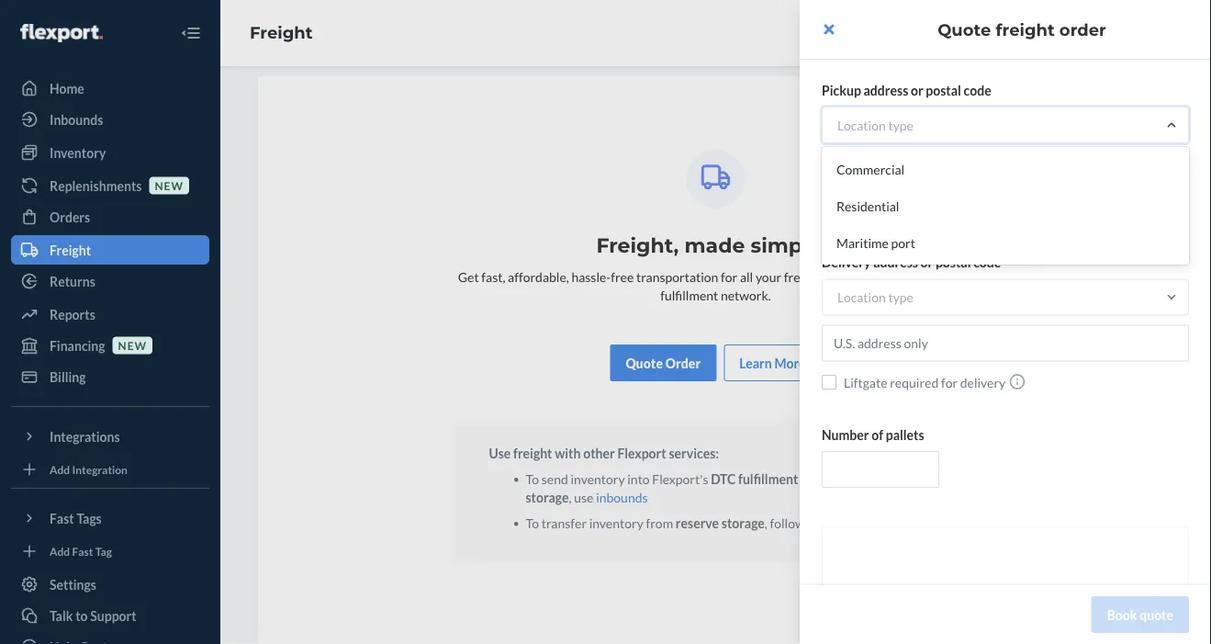 Task type: locate. For each thing, give the bounding box(es) containing it.
liftgate required for pickup
[[844, 202, 998, 218]]

1 location from the top
[[838, 117, 886, 133]]

center
[[1186, 289, 1202, 326]]

postal for delivery address or postal code
[[936, 254, 972, 270]]

0 vertical spatial location
[[838, 117, 886, 133]]

help center button
[[1176, 275, 1212, 369]]

address down port
[[874, 254, 919, 270]]

pickup
[[822, 82, 862, 98]]

0 vertical spatial liftgate
[[844, 202, 888, 218]]

for
[[942, 202, 958, 218], [942, 374, 958, 390]]

2 liftgate from the top
[[844, 374, 888, 390]]

address
[[864, 82, 909, 98], [874, 254, 919, 270]]

or
[[911, 82, 924, 98], [921, 254, 934, 270]]

code
[[964, 82, 992, 98], [974, 254, 1002, 270]]

code for delivery address or postal code
[[974, 254, 1002, 270]]

1 vertical spatial location type
[[838, 289, 914, 305]]

code down pickup
[[974, 254, 1002, 270]]

1 vertical spatial liftgate
[[844, 374, 888, 390]]

pickup address or postal code
[[822, 82, 992, 98]]

type
[[889, 117, 914, 133], [889, 289, 914, 305]]

U.S. address only text field
[[822, 325, 1190, 362]]

required for delivery
[[890, 374, 939, 390]]

location type down delivery
[[838, 289, 914, 305]]

1 required from the top
[[890, 202, 939, 218]]

order
[[1060, 19, 1107, 40]]

location down the pickup
[[838, 117, 886, 133]]

1 vertical spatial location
[[838, 289, 886, 305]]

required up port
[[890, 202, 939, 218]]

1 location type from the top
[[838, 117, 914, 133]]

2 location type from the top
[[838, 289, 914, 305]]

0 vertical spatial type
[[889, 117, 914, 133]]

for left pickup
[[942, 202, 958, 218]]

1 vertical spatial or
[[921, 254, 934, 270]]

0 vertical spatial location type
[[838, 117, 914, 133]]

type down delivery address or postal code
[[889, 289, 914, 305]]

or down liftgate required for pickup
[[921, 254, 934, 270]]

quote freight order
[[938, 19, 1107, 40]]

code down 'quote'
[[964, 82, 992, 98]]

for left "delivery"
[[942, 374, 958, 390]]

1 liftgate from the top
[[844, 202, 888, 218]]

postal down pickup
[[936, 254, 972, 270]]

required up pallets
[[890, 374, 939, 390]]

delivery
[[822, 254, 871, 270]]

required
[[890, 202, 939, 218], [890, 374, 939, 390]]

type down pickup address or postal code
[[889, 117, 914, 133]]

1 vertical spatial postal
[[936, 254, 972, 270]]

postal
[[926, 82, 962, 98], [936, 254, 972, 270]]

1 vertical spatial code
[[974, 254, 1002, 270]]

0 vertical spatial code
[[964, 82, 992, 98]]

address for delivery
[[874, 254, 919, 270]]

1 vertical spatial address
[[874, 254, 919, 270]]

or right the pickup
[[911, 82, 924, 98]]

liftgate up maritime
[[844, 202, 888, 218]]

help center
[[1186, 289, 1202, 355]]

location type
[[838, 117, 914, 133], [838, 289, 914, 305]]

location down delivery
[[838, 289, 886, 305]]

freight
[[996, 19, 1055, 40]]

None checkbox
[[822, 202, 837, 217], [822, 375, 837, 389], [822, 202, 837, 217], [822, 375, 837, 389]]

location
[[838, 117, 886, 133], [838, 289, 886, 305]]

liftgate
[[844, 202, 888, 218], [844, 374, 888, 390]]

0 vertical spatial for
[[942, 202, 958, 218]]

0 vertical spatial required
[[890, 202, 939, 218]]

U.S. address only text field
[[822, 153, 1190, 189]]

1 vertical spatial required
[[890, 374, 939, 390]]

None number field
[[822, 451, 940, 488]]

number of pallets
[[822, 427, 925, 442]]

quote
[[938, 19, 992, 40]]

maritime port
[[837, 235, 916, 250]]

for for pickup
[[942, 202, 958, 218]]

1 vertical spatial type
[[889, 289, 914, 305]]

1 vertical spatial for
[[942, 374, 958, 390]]

2 required from the top
[[890, 374, 939, 390]]

0 vertical spatial address
[[864, 82, 909, 98]]

1 for from the top
[[942, 202, 958, 218]]

address for pickup
[[864, 82, 909, 98]]

address right the pickup
[[864, 82, 909, 98]]

postal down 'quote'
[[926, 82, 962, 98]]

location type up the "commercial"
[[838, 117, 914, 133]]

0 vertical spatial or
[[911, 82, 924, 98]]

0 vertical spatial postal
[[926, 82, 962, 98]]

2 for from the top
[[942, 374, 958, 390]]

liftgate up number of pallets
[[844, 374, 888, 390]]

postal for pickup address or postal code
[[926, 82, 962, 98]]



Task type: vqa. For each thing, say whether or not it's contained in the screenshot.
Sell
no



Task type: describe. For each thing, give the bounding box(es) containing it.
for for delivery
[[942, 374, 958, 390]]

pickup
[[961, 202, 998, 218]]

pallets
[[886, 427, 925, 442]]

port
[[892, 235, 916, 250]]

liftgate for liftgate required for pickup
[[844, 202, 888, 218]]

delivery address or postal code
[[822, 254, 1002, 270]]

code for pickup address or postal code
[[964, 82, 992, 98]]

required for pickup
[[890, 202, 939, 218]]

1 type from the top
[[889, 117, 914, 133]]

2 type from the top
[[889, 289, 914, 305]]

residential
[[837, 198, 900, 214]]

maritime
[[837, 235, 889, 250]]

2 location from the top
[[838, 289, 886, 305]]

book quote
[[1108, 607, 1174, 622]]

help
[[1186, 329, 1202, 355]]

liftgate required for delivery
[[844, 374, 1006, 390]]

quote
[[1140, 607, 1174, 622]]

liftgate for liftgate required for delivery
[[844, 374, 888, 390]]

book
[[1108, 607, 1138, 622]]

book quote button
[[1092, 596, 1190, 633]]

commercial
[[837, 161, 905, 177]]

close image
[[825, 22, 835, 37]]

number
[[822, 427, 870, 442]]

delivery
[[961, 374, 1006, 390]]

of
[[872, 427, 884, 442]]

or for delivery
[[921, 254, 934, 270]]

or for pickup
[[911, 82, 924, 98]]



